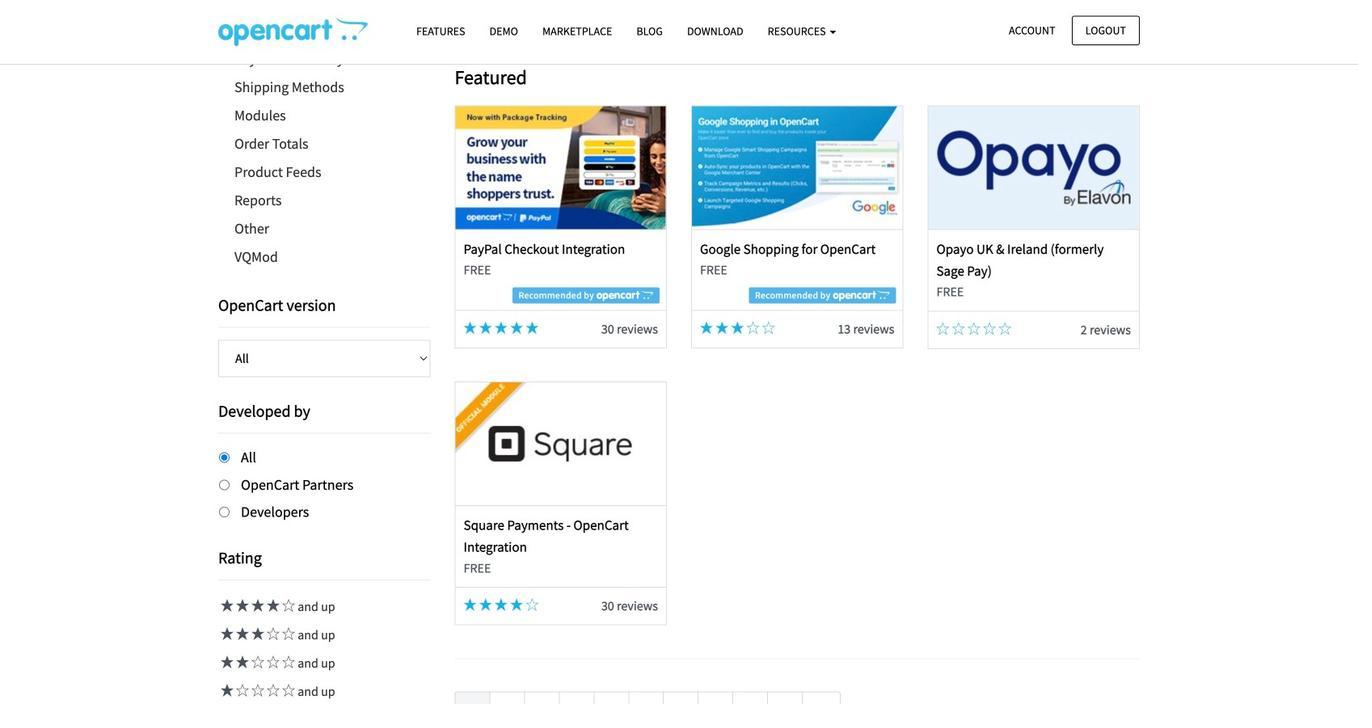 Task type: locate. For each thing, give the bounding box(es) containing it.
star light o image
[[762, 324, 775, 337], [937, 324, 950, 337], [968, 324, 981, 337], [999, 324, 1012, 337], [280, 599, 295, 612], [264, 627, 280, 640], [280, 627, 295, 640], [280, 656, 295, 669], [234, 684, 249, 697], [249, 684, 264, 697]]

star light o image
[[747, 324, 760, 337], [952, 324, 965, 337], [983, 324, 996, 337], [526, 601, 539, 614], [249, 656, 264, 669], [264, 656, 280, 669], [264, 684, 280, 697], [280, 684, 295, 697]]

star light image
[[495, 324, 508, 337], [700, 324, 713, 337], [731, 324, 744, 337], [218, 599, 234, 612], [234, 599, 249, 612], [510, 601, 523, 614], [234, 627, 249, 640], [249, 627, 264, 640], [218, 656, 234, 669], [218, 684, 234, 697]]

None radio
[[219, 480, 230, 490], [219, 507, 230, 518], [219, 480, 230, 490], [219, 507, 230, 518]]

node image
[[541, 0, 1056, 48]]

star light image
[[464, 324, 477, 337], [479, 324, 492, 337], [510, 324, 523, 337], [526, 324, 539, 337], [716, 324, 729, 337], [249, 599, 264, 612], [264, 599, 280, 612], [464, 601, 477, 614], [479, 601, 492, 614], [495, 601, 508, 614], [218, 627, 234, 640], [234, 656, 249, 669]]

paypal checkout integration image
[[456, 109, 666, 232]]

None radio
[[219, 452, 230, 463]]

square payments - opencart integration image
[[456, 385, 666, 508]]



Task type: describe. For each thing, give the bounding box(es) containing it.
google shopping for opencart image
[[692, 109, 903, 232]]

opayo uk & ireland (formerly sage pay) image
[[929, 109, 1139, 232]]

opencart extensions image
[[218, 17, 368, 46]]



Task type: vqa. For each thing, say whether or not it's contained in the screenshot.
the use,
no



